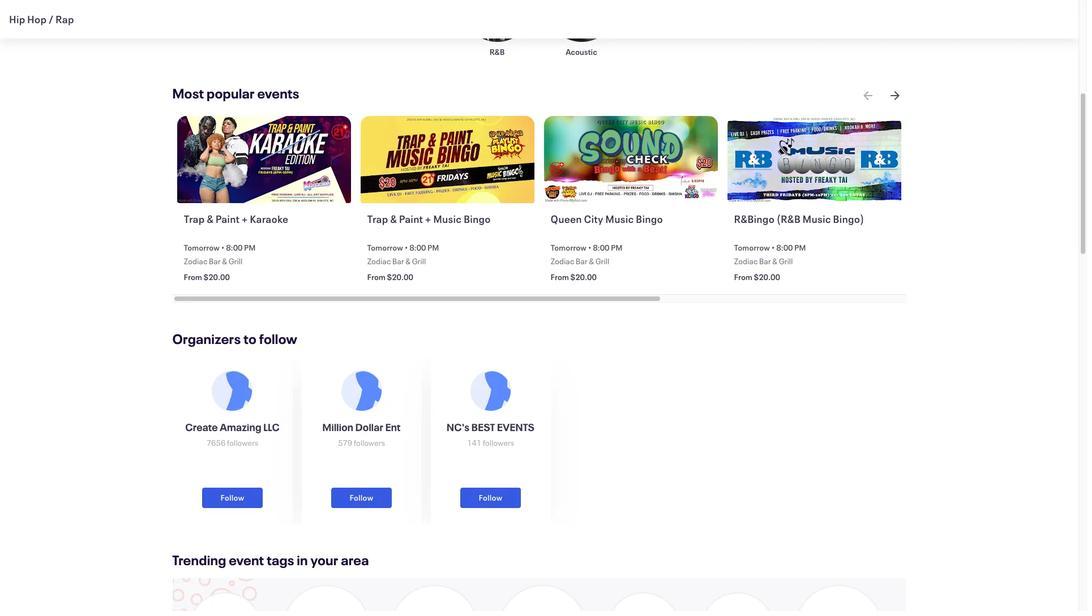Task type: describe. For each thing, give the bounding box(es) containing it.
event
[[229, 552, 264, 570]]

trap & paint + karaoke
[[184, 212, 288, 226]]

& for queen city music bingo
[[589, 256, 594, 267]]

acoustic
[[566, 46, 597, 57]]

llc
[[263, 421, 280, 435]]

ent
[[385, 421, 401, 435]]

& for r&bingo (r&b music bingo)
[[772, 256, 778, 267]]

• for r&bingo (r&b music bingo)
[[771, 243, 775, 253]]

follow button for best
[[461, 488, 521, 509]]

city
[[584, 212, 603, 226]]

bar for trap & paint + karaoke
[[209, 256, 221, 267]]

area
[[341, 552, 369, 570]]

+ for music
[[425, 212, 431, 226]]

zodiac for queen city music bingo
[[551, 256, 574, 267]]

8:00 for queen city music bingo
[[593, 243, 610, 253]]

events
[[497, 421, 535, 435]]

organizers
[[172, 330, 241, 348]]

rap
[[56, 12, 74, 26]]

$20.00 for queen city music bingo
[[571, 272, 597, 283]]

• for trap & paint + karaoke
[[221, 243, 225, 253]]

events
[[257, 84, 299, 102]]

hip hop / rap
[[9, 12, 74, 26]]

arrow right chunky_svg image
[[888, 89, 902, 102]]

trending
[[172, 552, 226, 570]]

follow button for dollar
[[331, 488, 392, 509]]

from for trap & paint + karaoke
[[184, 272, 202, 283]]

tomorrow • 8:00 pm zodiac bar & grill from $20.00 for trap & paint + karaoke
[[184, 243, 256, 283]]

followers for dollar
[[354, 438, 385, 449]]

zodiac for r&bingo (r&b music bingo)
[[734, 256, 758, 267]]

grill for trap & paint + music bingo
[[412, 256, 426, 267]]

music for queen city music bingo
[[605, 212, 634, 226]]

tomorrow • 8:00 pm zodiac bar & grill from $20.00 for r&bingo (r&b music bingo)
[[734, 243, 806, 283]]

queen
[[551, 212, 582, 226]]

& for trap & paint + music bingo
[[406, 256, 411, 267]]

grill for trap & paint + karaoke
[[229, 256, 243, 267]]

bar for trap & paint + music bingo
[[392, 256, 404, 267]]

hip
[[9, 12, 25, 26]]

zodiac for trap & paint + music bingo
[[367, 256, 391, 267]]

tomorrow • 8:00 pm zodiac bar & grill from $20.00 for trap & paint + music bingo
[[367, 243, 439, 283]]

1 bingo from the left
[[464, 212, 491, 226]]

followers for best
[[483, 438, 514, 449]]

8:00 for trap & paint + music bingo
[[409, 243, 426, 253]]

8:00 for r&bingo (r&b music bingo)
[[776, 243, 793, 253]]

follow for amazing
[[221, 493, 244, 503]]

r&b
[[490, 46, 505, 57]]

bar for queen city music bingo
[[576, 256, 588, 267]]

trap & paint + karaoke link
[[184, 212, 347, 240]]

most popular events
[[172, 84, 299, 102]]

paint for karaoke
[[216, 212, 240, 226]]

nc's
[[447, 421, 470, 435]]

to
[[243, 330, 256, 348]]

• for queen city music bingo
[[588, 243, 591, 253]]

grill for r&bingo (r&b music bingo)
[[779, 256, 793, 267]]

best
[[472, 421, 495, 435]]

queen city music bingo link
[[551, 212, 714, 240]]

million
[[323, 421, 353, 435]]



Task type: vqa. For each thing, say whether or not it's contained in the screenshot.
style,
no



Task type: locate. For each thing, give the bounding box(es) containing it.
follow for best
[[479, 493, 503, 503]]

pm down the trap & paint + karaoke link
[[244, 243, 256, 253]]

4 tomorrow from the left
[[734, 243, 770, 253]]

• down trap & paint + music bingo
[[405, 243, 408, 253]]

tomorrow for queen city music bingo
[[551, 243, 587, 253]]

pm for r&bingo (r&b music bingo)
[[794, 243, 806, 253]]

579
[[338, 438, 352, 449]]

from for r&bingo (r&b music bingo)
[[734, 272, 753, 283]]

create amazing llc 7656 followers
[[185, 421, 280, 449]]

1 $20.00 from the left
[[204, 272, 230, 283]]

1 horizontal spatial followers
[[354, 438, 385, 449]]

tomorrow for r&bingo (r&b music bingo)
[[734, 243, 770, 253]]

0 horizontal spatial followers
[[227, 438, 258, 449]]

music inside trap & paint + music bingo link
[[433, 212, 462, 226]]

r&bingo (r&b music bingo)
[[734, 212, 864, 226]]

pm for queen city music bingo
[[611, 243, 623, 253]]

followers down amazing on the left of page
[[227, 438, 258, 449]]

2 from from the left
[[367, 272, 386, 283]]

nc's best events 141 followers
[[447, 421, 535, 449]]

tomorrow • 8:00 pm zodiac bar & grill from $20.00 down the 'city'
[[551, 243, 623, 283]]

follow button
[[202, 488, 262, 509], [331, 488, 392, 509], [461, 488, 521, 509]]

followers inside create amazing llc 7656 followers
[[227, 438, 258, 449]]

• for trap & paint + music bingo
[[405, 243, 408, 253]]

pm for trap & paint + karaoke
[[244, 243, 256, 253]]

followers down the dollar in the bottom left of the page
[[354, 438, 385, 449]]

1 tomorrow from the left
[[184, 243, 220, 253]]

hop
[[27, 12, 47, 26]]

follow
[[221, 493, 244, 503], [350, 493, 373, 503], [479, 493, 503, 503]]

music for r&bingo (r&b music bingo)
[[803, 212, 831, 226]]

3 bar from the left
[[576, 256, 588, 267]]

2 paint from the left
[[399, 212, 423, 226]]

3 follow button from the left
[[461, 488, 521, 509]]

tomorrow • 8:00 pm zodiac bar & grill from $20.00 down trap & paint + music bingo
[[367, 243, 439, 283]]

3 follow from the left
[[479, 493, 503, 503]]

&
[[207, 212, 214, 226], [390, 212, 397, 226], [222, 256, 227, 267], [406, 256, 411, 267], [589, 256, 594, 267], [772, 256, 778, 267]]

3 from from the left
[[551, 272, 569, 283]]

grill
[[229, 256, 243, 267], [412, 256, 426, 267], [595, 256, 609, 267], [779, 256, 793, 267]]

pm for trap & paint + music bingo
[[428, 243, 439, 253]]

r&bingo (r&b music bingo) link
[[734, 212, 897, 240]]

tomorrow • 8:00 pm zodiac bar & grill from $20.00 down the trap & paint + karaoke
[[184, 243, 256, 283]]

2 horizontal spatial follow button
[[461, 488, 521, 509]]

4 • from the left
[[771, 243, 775, 253]]

4 bar from the left
[[759, 256, 771, 267]]

paint
[[216, 212, 240, 226], [399, 212, 423, 226]]

organizers to follow
[[172, 330, 297, 348]]

pm
[[244, 243, 256, 253], [428, 243, 439, 253], [611, 243, 623, 253], [794, 243, 806, 253]]

8:00
[[226, 243, 243, 253], [409, 243, 426, 253], [593, 243, 610, 253], [776, 243, 793, 253]]

followers for amazing
[[227, 438, 258, 449]]

0 horizontal spatial paint
[[216, 212, 240, 226]]

trap & paint + music bingo link
[[367, 212, 530, 240]]

2 follow button from the left
[[331, 488, 392, 509]]

• down the 'city'
[[588, 243, 591, 253]]

r&b link
[[462, 0, 533, 57]]

pm down trap & paint + music bingo link
[[428, 243, 439, 253]]

1 zodiac from the left
[[184, 256, 207, 267]]

tomorrow down the trap & paint + karaoke
[[184, 243, 220, 253]]

follow
[[259, 330, 297, 348]]

1 horizontal spatial +
[[425, 212, 431, 226]]

bar down the 'city'
[[576, 256, 588, 267]]

2 bar from the left
[[392, 256, 404, 267]]

+
[[242, 212, 248, 226], [425, 212, 431, 226]]

+ for karaoke
[[242, 212, 248, 226]]

2 pm from the left
[[428, 243, 439, 253]]

3 tomorrow • 8:00 pm zodiac bar & grill from $20.00 from the left
[[551, 243, 623, 283]]

2 horizontal spatial followers
[[483, 438, 514, 449]]

grill down the trap & paint + karaoke
[[229, 256, 243, 267]]

8:00 down trap & paint + music bingo
[[409, 243, 426, 253]]

from for queen city music bingo
[[551, 272, 569, 283]]

1 horizontal spatial music
[[605, 212, 634, 226]]

8:00 down (r&b at the top of the page
[[776, 243, 793, 253]]

3 8:00 from the left
[[593, 243, 610, 253]]

follow for dollar
[[350, 493, 373, 503]]

3 pm from the left
[[611, 243, 623, 253]]

tomorrow for trap & paint + karaoke
[[184, 243, 220, 253]]

2 • from the left
[[405, 243, 408, 253]]

grill for queen city music bingo
[[595, 256, 609, 267]]

bingo
[[464, 212, 491, 226], [636, 212, 663, 226]]

1 8:00 from the left
[[226, 243, 243, 253]]

tomorrow
[[184, 243, 220, 253], [367, 243, 403, 253], [551, 243, 587, 253], [734, 243, 770, 253]]

0 horizontal spatial bingo
[[464, 212, 491, 226]]

1 trap from the left
[[184, 212, 205, 226]]

0 horizontal spatial follow button
[[202, 488, 262, 509]]

trap for trap & paint + music bingo
[[367, 212, 388, 226]]

1 pm from the left
[[244, 243, 256, 253]]

7656
[[207, 438, 226, 449]]

followers down best
[[483, 438, 514, 449]]

4 tomorrow • 8:00 pm zodiac bar & grill from $20.00 from the left
[[734, 243, 806, 283]]

3 zodiac from the left
[[551, 256, 574, 267]]

followers
[[227, 438, 258, 449], [354, 438, 385, 449], [483, 438, 514, 449]]

• down the trap & paint + karaoke
[[221, 243, 225, 253]]

followers inside nc's best events 141 followers
[[483, 438, 514, 449]]

paint for music
[[399, 212, 423, 226]]

4 from from the left
[[734, 272, 753, 283]]

/
[[49, 12, 54, 26]]

2 $20.00 from the left
[[387, 272, 413, 283]]

trap & paint + music bingo
[[367, 212, 491, 226]]

bar down trap & paint + music bingo
[[392, 256, 404, 267]]

•
[[221, 243, 225, 253], [405, 243, 408, 253], [588, 243, 591, 253], [771, 243, 775, 253]]

most
[[172, 84, 204, 102]]

tomorrow • 8:00 pm zodiac bar & grill from $20.00
[[184, 243, 256, 283], [367, 243, 439, 283], [551, 243, 623, 283], [734, 243, 806, 283]]

bingo)
[[833, 212, 864, 226]]

bar
[[209, 256, 221, 267], [392, 256, 404, 267], [576, 256, 588, 267], [759, 256, 771, 267]]

bar for r&bingo (r&b music bingo)
[[759, 256, 771, 267]]

1 paint from the left
[[216, 212, 240, 226]]

pm down queen city music bingo link
[[611, 243, 623, 253]]

0 horizontal spatial follow
[[221, 493, 244, 503]]

tags
[[267, 552, 294, 570]]

create
[[185, 421, 218, 435]]

0 horizontal spatial +
[[242, 212, 248, 226]]

bar down r&bingo
[[759, 256, 771, 267]]

0 horizontal spatial music
[[433, 212, 462, 226]]

1 horizontal spatial trap
[[367, 212, 388, 226]]

music inside r&bingo (r&b music bingo) link
[[803, 212, 831, 226]]

1 bar from the left
[[209, 256, 221, 267]]

music
[[433, 212, 462, 226], [605, 212, 634, 226], [803, 212, 831, 226]]

karaoke
[[250, 212, 288, 226]]

1 horizontal spatial paint
[[399, 212, 423, 226]]

2 trap from the left
[[367, 212, 388, 226]]

1 music from the left
[[433, 212, 462, 226]]

in
[[297, 552, 308, 570]]

$20.00 for r&bingo (r&b music bingo)
[[754, 272, 780, 283]]

141
[[467, 438, 481, 449]]

2 grill from the left
[[412, 256, 426, 267]]

1 horizontal spatial follow
[[350, 493, 373, 503]]

0 horizontal spatial trap
[[184, 212, 205, 226]]

2 8:00 from the left
[[409, 243, 426, 253]]

trap & paint + music bingo primary image image
[[360, 116, 535, 203]]

r&bingo (r&b music bingo) primary image image
[[727, 116, 902, 203]]

tomorrow • 8:00 pm zodiac bar & grill from $20.00 down r&bingo
[[734, 243, 806, 283]]

pm down r&bingo (r&b music bingo) link
[[794, 243, 806, 253]]

million dollar ent 579 followers
[[323, 421, 401, 449]]

tomorrow • 8:00 pm zodiac bar & grill from $20.00 for queen city music bingo
[[551, 243, 623, 283]]

2 bingo from the left
[[636, 212, 663, 226]]

4 8:00 from the left
[[776, 243, 793, 253]]

4 $20.00 from the left
[[754, 272, 780, 283]]

3 $20.00 from the left
[[571, 272, 597, 283]]

dollar
[[355, 421, 383, 435]]

grill down (r&b at the top of the page
[[779, 256, 793, 267]]

1 horizontal spatial follow button
[[331, 488, 392, 509]]

from
[[184, 272, 202, 283], [367, 272, 386, 283], [551, 272, 569, 283], [734, 272, 753, 283]]

2 music from the left
[[605, 212, 634, 226]]

acoustic link
[[546, 0, 617, 57]]

popular
[[207, 84, 255, 102]]

1 • from the left
[[221, 243, 225, 253]]

2 horizontal spatial music
[[803, 212, 831, 226]]

1 from from the left
[[184, 272, 202, 283]]

queen city music bingo primary image image
[[544, 116, 718, 203]]

1 grill from the left
[[229, 256, 243, 267]]

1 follow button from the left
[[202, 488, 262, 509]]

$20.00
[[204, 272, 230, 283], [387, 272, 413, 283], [571, 272, 597, 283], [754, 272, 780, 283]]

4 zodiac from the left
[[734, 256, 758, 267]]

2 followers from the left
[[354, 438, 385, 449]]

8:00 down queen city music bingo at right top
[[593, 243, 610, 253]]

your
[[311, 552, 338, 570]]

1 + from the left
[[242, 212, 248, 226]]

trending event tags in your area
[[172, 552, 369, 570]]

music inside queen city music bingo link
[[605, 212, 634, 226]]

tomorrow for trap & paint + music bingo
[[367, 243, 403, 253]]

trap & paint + karaoke primary image image
[[177, 116, 351, 203]]

tomorrow down r&bingo
[[734, 243, 770, 253]]

r&bingo
[[734, 212, 775, 226]]

tomorrow down queen
[[551, 243, 587, 253]]

arrow left chunky_svg image
[[861, 89, 875, 102]]

3 followers from the left
[[483, 438, 514, 449]]

amazing
[[220, 421, 261, 435]]

3 tomorrow from the left
[[551, 243, 587, 253]]

1 followers from the left
[[227, 438, 258, 449]]

8:00 for trap & paint + karaoke
[[226, 243, 243, 253]]

• down r&bingo
[[771, 243, 775, 253]]

2 tomorrow • 8:00 pm zodiac bar & grill from $20.00 from the left
[[367, 243, 439, 283]]

2 horizontal spatial follow
[[479, 493, 503, 503]]

4 pm from the left
[[794, 243, 806, 253]]

zodiac for trap & paint + karaoke
[[184, 256, 207, 267]]

8:00 down the trap & paint + karaoke
[[226, 243, 243, 253]]

(r&b
[[777, 212, 801, 226]]

$20.00 for trap & paint + karaoke
[[204, 272, 230, 283]]

grill down queen city music bingo at right top
[[595, 256, 609, 267]]

followers inside million dollar ent 579 followers
[[354, 438, 385, 449]]

grill down trap & paint + music bingo
[[412, 256, 426, 267]]

3 grill from the left
[[595, 256, 609, 267]]

queen city music bingo
[[551, 212, 663, 226]]

1 follow from the left
[[221, 493, 244, 503]]

trap for trap & paint + karaoke
[[184, 212, 205, 226]]

1 horizontal spatial bingo
[[636, 212, 663, 226]]

1 tomorrow • 8:00 pm zodiac bar & grill from $20.00 from the left
[[184, 243, 256, 283]]

2 + from the left
[[425, 212, 431, 226]]

follow button for amazing
[[202, 488, 262, 509]]

zodiac
[[184, 256, 207, 267], [367, 256, 391, 267], [551, 256, 574, 267], [734, 256, 758, 267]]

& for trap & paint + karaoke
[[222, 256, 227, 267]]

bar down the trap & paint + karaoke
[[209, 256, 221, 267]]

3 • from the left
[[588, 243, 591, 253]]

$20.00 for trap & paint + music bingo
[[387, 272, 413, 283]]

2 tomorrow from the left
[[367, 243, 403, 253]]

2 zodiac from the left
[[367, 256, 391, 267]]

from for trap & paint + music bingo
[[367, 272, 386, 283]]

trap
[[184, 212, 205, 226], [367, 212, 388, 226]]

4 grill from the left
[[779, 256, 793, 267]]

2 follow from the left
[[350, 493, 373, 503]]

3 music from the left
[[803, 212, 831, 226]]

tomorrow down trap & paint + music bingo
[[367, 243, 403, 253]]



